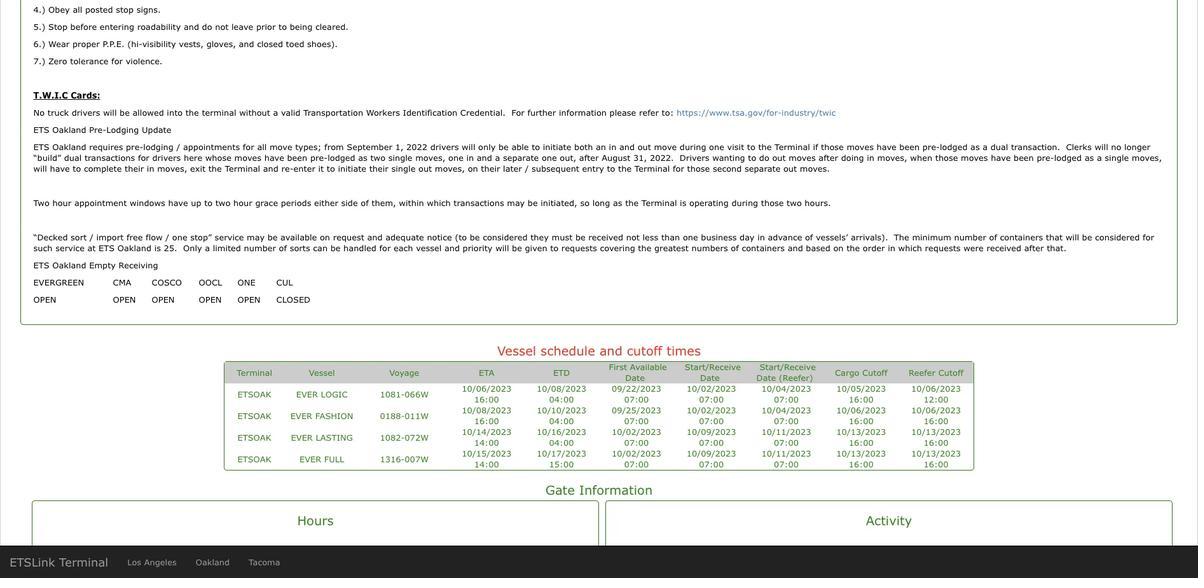 Task type: describe. For each thing, give the bounding box(es) containing it.
10/04/2023 07:00 for 10/05/2023
[[762, 383, 811, 404]]

to left complete
[[73, 163, 81, 174]]

0 horizontal spatial two
[[215, 198, 230, 208]]

0 horizontal spatial which
[[427, 198, 451, 208]]

be inside "ets oakland requires pre-lodging / appointments for all move types; from september 1, 2022 drivers will only be able to initiate both an in and out move during one visit to the terminal if those moves have been pre-lodged as a dual transaction.  clerks will no longer "build" dual transactions for drivers here whose moves have been pre-lodged as two single moves, one in and a separate one out, after august 31, 2022.  drivers wanting to do out moves after doing in moves, when those moves have been pre-lodged as a single moves, will have to complete their in moves, exit the terminal and re-enter it to initiate their single out moves, on their later / subsequent entry to the terminal for those second separate out moves."
[[499, 142, 509, 152]]

wanting
[[712, 153, 745, 163]]

0 vertical spatial not
[[215, 22, 229, 32]]

ever fashion
[[291, 411, 353, 421]]

2 requests from the left
[[925, 243, 961, 253]]

p.p.e.
[[103, 39, 124, 49]]

within
[[399, 198, 424, 208]]

4.) obey all posted stop signs.
[[33, 4, 161, 15]]

/ up at
[[90, 232, 93, 242]]

04:00 for 10/08/2023 04:00
[[549, 394, 574, 404]]

0 horizontal spatial received
[[588, 232, 623, 242]]

the down the whose
[[208, 163, 222, 174]]

update
[[142, 125, 171, 135]]

moves, down 2022
[[415, 153, 445, 163]]

may without
[[913, 545, 965, 555]]

will up ets oakland pre-lodging update
[[103, 107, 117, 118]]

1 horizontal spatial containers
[[1000, 232, 1043, 242]]

will right the 'that'
[[1066, 232, 1079, 242]]

to right wanting
[[748, 153, 756, 163]]

1 horizontal spatial further
[[527, 107, 556, 118]]

reefer cutoff
[[906, 367, 966, 377]]

request
[[333, 232, 364, 242]]

oakland for requires
[[52, 142, 86, 152]]

please
[[610, 107, 636, 118]]

identification
[[403, 107, 457, 118]]

night
[[142, 562, 163, 572]]

(to
[[455, 232, 467, 242]]

zero
[[48, 56, 67, 66]]

2 move from the left
[[654, 142, 677, 152]]

2 horizontal spatial 10/06/2023 16:00
[[911, 405, 961, 426]]

5.) stop before entering roadability and do not leave prior to being cleared.
[[33, 22, 349, 32]]

"build"
[[33, 153, 61, 163]]

during for operating
[[732, 198, 758, 208]]

that.
[[1047, 243, 1067, 253]]

proper
[[72, 39, 100, 49]]

moves, left when
[[877, 153, 907, 163]]

with permit to
[[790, 545, 848, 555]]

tacoma link
[[239, 546, 290, 578]]

wear
[[48, 39, 70, 49]]

moves up moves. at the right top
[[789, 153, 816, 163]]

adequate
[[385, 232, 424, 242]]

5 open from the left
[[238, 294, 261, 305]]

and right tuesday,
[[327, 562, 343, 572]]

will right gate
[[187, 562, 200, 572]]

on up can
[[320, 232, 330, 242]]

those right when
[[935, 153, 958, 163]]

no
[[33, 107, 45, 118]]

monday,
[[251, 562, 285, 572]]

be right the 'that'
[[1082, 232, 1092, 242]]

workers
[[366, 107, 400, 118]]

a inside the "decked sort / import free flow / one stop" service may be available on request and adequate notice (to be considered they must be received not less than one business day in advance of vessels' arrivals).  the minimum number of containers that will be considered for such service at ets oakland is 25.  only a limited number of sorts can be handled for each vessel and priority will be given to requests covering the greatest numbers of containers and based on the order in which requests were received after that.
[[205, 243, 210, 253]]

on inside "ets oakland requires pre-lodging / appointments for all move types; from september 1, 2022 drivers will only be able to initiate both an in and out move during one visit to the terminal if those moves have been pre-lodged as a dual transaction.  clerks will no longer "build" dual transactions for drivers here whose moves have been pre-lodged as two single moves, one in and a separate one out, after august 31, 2022.  drivers wanting to do out moves after doing in moves, when those moves have been pre-lodged as a single moves, will have to complete their in moves, exit the terminal and re-enter it to initiate their single out moves, on their later / subsequent entry to the terminal for those second separate out moves."
[[468, 163, 478, 174]]

1 vertical spatial service
[[55, 243, 85, 253]]

the left trouble
[[1029, 545, 1042, 555]]

ever full
[[299, 454, 344, 464]]

the right visit
[[758, 142, 772, 152]]

cargo
[[835, 367, 859, 377]]

moves right when
[[961, 153, 988, 163]]

operating
[[689, 198, 729, 208]]

0 horizontal spatial drivers
[[72, 107, 100, 118]]

one right than
[[683, 232, 698, 242]]

containers to be picked up with permit to transfer (ptt) may without appts through the trouble office
[[676, 545, 1102, 555]]

/ right later
[[525, 163, 529, 174]]

enter
[[294, 163, 315, 174]]

be left available
[[268, 232, 278, 242]]

be left initiated,
[[528, 198, 538, 208]]

those down drivers
[[687, 163, 710, 174]]

be right can
[[330, 243, 341, 253]]

out down 2022
[[418, 163, 432, 174]]

0 horizontal spatial been
[[287, 153, 307, 163]]

0 horizontal spatial number
[[244, 243, 276, 253]]

0 horizontal spatial 10/06/2023 16:00
[[462, 383, 511, 404]]

16:00 inside 10/08/2023 16:00
[[474, 416, 499, 426]]

of up based on the right top of page
[[805, 232, 813, 242]]

the down august at the right top of page
[[618, 163, 632, 174]]

to down august at the right top of page
[[607, 163, 615, 174]]

those right if
[[821, 142, 844, 152]]

without
[[239, 107, 270, 118]]

cosco
[[152, 277, 182, 287]]

to right it
[[327, 163, 335, 174]]

ets up "operate"
[[223, 545, 240, 555]]

must
[[552, 232, 573, 242]]

first
[[609, 362, 627, 372]]

visibility
[[142, 39, 176, 49]]

leave
[[231, 22, 253, 32]]

vessels'
[[816, 232, 848, 242]]

will down ""build""
[[33, 163, 47, 174]]

/ right lodging
[[176, 142, 180, 152]]

and up vests, on the left of the page
[[184, 22, 199, 32]]

oocl
[[199, 277, 222, 287]]

transportation
[[303, 107, 363, 118]]

0188-
[[380, 411, 405, 421]]

1316-
[[380, 454, 405, 464]]

10/10/2023
[[537, 405, 586, 415]]

10/11/2023 07:00 for 10/16/2023
[[762, 427, 811, 448]]

10/09/2023 for 10/17/2023
[[687, 448, 736, 459]]

during for move
[[680, 142, 706, 152]]

3 their from the left
[[481, 163, 500, 174]]

to right the containers
[[723, 545, 731, 555]]

ever lasting
[[291, 432, 353, 442]]

subsequent
[[532, 163, 579, 174]]

and down leave
[[239, 39, 254, 49]]

cul
[[276, 277, 293, 287]]

oakland right gate
[[196, 557, 230, 567]]

10/09/2023 07:00 for 10/16/2023
[[687, 427, 736, 448]]

greatest
[[654, 243, 689, 253]]

will left no at the right top of page
[[1095, 142, 1108, 152]]

those up advance
[[761, 198, 784, 208]]

oakland inside the "decked sort / import free flow / one stop" service may be available on request and adequate notice (to be considered they must be received not less than one business day in advance of vessels' arrivals).  the minimum number of containers that will be considered for such service at ets oakland is 25.  only a limited number of sorts can be handled for each vessel and priority will be given to requests covering the greatest numbers of containers and based on the order in which requests were received after that.
[[117, 243, 151, 253]]

0 horizontal spatial after
[[579, 153, 599, 163]]

t.w.i.c cards:
[[33, 90, 100, 100]]

09/22/2023
[[612, 383, 661, 394]]

in right order
[[888, 243, 895, 253]]

available
[[630, 362, 667, 372]]

09/22/2023 07:00
[[612, 383, 661, 404]]

in down lodging
[[147, 163, 154, 174]]

2 their from the left
[[369, 163, 389, 174]]

10/05/2023
[[836, 383, 886, 394]]

do inside "ets oakland requires pre-lodging / appointments for all move types; from september 1, 2022 drivers will only be able to initiate both an in and out move during one visit to the terminal if those moves have been pre-lodged as a dual transaction.  clerks will no longer "build" dual transactions for drivers here whose moves have been pre-lodged as two single moves, one in and a separate one out, after august 31, 2022.  drivers wanting to do out moves after doing in moves, when those moves have been pre-lodged as a single moves, will have to complete their in moves, exit the terminal and re-enter it to initiate their single out moves, on their later / subsequent entry to the terminal for those second separate out moves."
[[759, 153, 769, 163]]

1 considered from the left
[[483, 232, 528, 242]]

of right side
[[361, 198, 369, 208]]

los angeles
[[127, 557, 177, 567]]

etslink terminal
[[10, 555, 108, 569]]

notice
[[427, 232, 452, 242]]

los
[[127, 557, 141, 567]]

start/receive date
[[682, 362, 741, 383]]

the left order
[[847, 243, 860, 253]]

10/06/2023 up 12:00
[[911, 383, 961, 394]]

appts through
[[968, 545, 1026, 555]]

date for start/receive date
[[700, 373, 720, 383]]

1 move from the left
[[270, 142, 292, 152]]

14:00 for 10/14/2023 14:00
[[474, 438, 499, 448]]

the right into
[[186, 107, 199, 118]]

09/25/2023 07:00
[[612, 405, 661, 426]]

1 horizontal spatial hours
[[297, 513, 334, 528]]

on down vessels'
[[833, 243, 844, 253]]

until
[[424, 562, 442, 572]]

to right able
[[532, 142, 540, 152]]

1 vertical spatial initiate
[[338, 163, 366, 174]]

moves, up two hour appointment windows have up to two hour grace periods either side of them, within which transactions may be initiated, so long as the terminal is operating during those two hours.
[[435, 163, 465, 174]]

september
[[347, 142, 392, 152]]

limited
[[213, 243, 241, 253]]

10/08/2023 for 16:00
[[462, 405, 511, 415]]

on left tacoma
[[238, 562, 248, 572]]

numbers
[[692, 243, 728, 253]]

10/05/2023 16:00
[[836, 383, 886, 404]]

able
[[512, 142, 529, 152]]

etsoak for ever lasting
[[238, 432, 271, 442]]

no
[[1111, 142, 1121, 152]]

moves right the whose
[[234, 153, 261, 163]]

grace
[[255, 198, 278, 208]]

of down business
[[731, 243, 739, 253]]

ever for ever fashion
[[291, 411, 312, 421]]

10/06/2023 down eta
[[462, 383, 511, 394]]

windows
[[130, 198, 165, 208]]

072w
[[405, 432, 429, 442]]

etd
[[553, 367, 570, 377]]

and up august at the right top of page
[[619, 142, 635, 152]]

cutoff for cargo
[[862, 367, 887, 377]]

of left the 'that'
[[989, 232, 997, 242]]

the down less
[[638, 243, 652, 253]]

types;
[[295, 142, 321, 152]]

to right prior
[[279, 22, 287, 32]]

stop
[[116, 4, 134, 15]]

out right wanting
[[772, 153, 786, 163]]

one up only
[[172, 232, 187, 242]]

1 horizontal spatial may
[[507, 198, 525, 208]]

1 vertical spatial containers
[[742, 243, 785, 253]]

0 horizontal spatial gate
[[243, 545, 264, 555]]

initiated,
[[541, 198, 577, 208]]

to right visit
[[747, 142, 755, 152]]

1 hour from the left
[[52, 198, 71, 208]]

0 vertical spatial all
[[73, 4, 82, 15]]

one up wanting
[[709, 142, 724, 152]]

1 vertical spatial hours
[[267, 545, 295, 555]]

4.)
[[33, 4, 45, 15]]

0 horizontal spatial separate
[[503, 153, 539, 163]]

ets for pre-
[[33, 142, 49, 152]]

2 horizontal spatial two
[[787, 198, 802, 208]]

10/06/2023 down 12:00
[[911, 405, 961, 415]]

0 vertical spatial number
[[954, 232, 986, 242]]

vests,
[[179, 39, 204, 49]]

1,
[[395, 142, 404, 152]]

1 horizontal spatial drivers
[[152, 153, 181, 163]]

the night gate will operate on monday, tuesday, and wednesday nights until further notice.
[[123, 562, 508, 572]]

0 horizontal spatial further
[[445, 562, 474, 572]]

not inside the "decked sort / import free flow / one stop" service may be available on request and adequate notice (to be considered they must be received not less than one business day in advance of vessels' arrivals).  the minimum number of containers that will be considered for such service at ets oakland is 25.  only a limited number of sorts can be handled for each vessel and priority will be given to requests covering the greatest numbers of containers and based on the order in which requests were received after that.
[[626, 232, 640, 242]]

re-
[[281, 163, 294, 174]]

priority
[[463, 243, 493, 253]]

1 horizontal spatial separate
[[745, 163, 781, 174]]

one up subsequent
[[542, 153, 557, 163]]

t.w.i.c
[[33, 90, 68, 100]]

both
[[574, 142, 593, 152]]

and down (to
[[444, 243, 460, 253]]

long
[[592, 198, 610, 208]]

2022
[[406, 142, 427, 152]]

011w
[[405, 411, 429, 421]]

in right "day"
[[758, 232, 765, 242]]

two inside "ets oakland requires pre-lodging / appointments for all move types; from september 1, 2022 drivers will only be able to initiate both an in and out move during one visit to the terminal if those moves have been pre-lodged as a dual transaction.  clerks will no longer "build" dual transactions for drivers here whose moves have been pre-lodged as two single moves, one in and a separate one out, after august 31, 2022.  drivers wanting to do out moves after doing in moves, when those moves have been pre-lodged as a single moves, will have to complete their in moves, exit the terminal and re-enter it to initiate their single out moves, on their later / subsequent entry to the terminal for those second separate out moves."
[[370, 153, 385, 163]]

will left only
[[462, 142, 475, 152]]

so
[[580, 198, 590, 208]]

be right must
[[575, 232, 586, 242]]

of left the sorts at the top left of the page
[[279, 243, 287, 253]]

10/15/2023
[[462, 448, 511, 459]]

activity
[[866, 513, 912, 528]]

10/16/2023
[[537, 427, 586, 437]]

fashion
[[315, 411, 353, 421]]

07:00 inside 09/22/2023 07:00
[[624, 394, 649, 404]]

etsoak for ever full
[[238, 454, 271, 464]]

that
[[1046, 232, 1063, 242]]

visit
[[727, 142, 744, 152]]

to inside the "decked sort / import free flow / one stop" service may be available on request and adequate notice (to be considered they must be received not less than one business day in advance of vessels' arrivals).  the minimum number of containers that will be considered for such service at ets oakland is 25.  only a limited number of sorts can be handled for each vessel and priority will be given to requests covering the greatest numbers of containers and based on the order in which requests were received after that.
[[550, 243, 559, 253]]

vessel for vessel
[[309, 367, 335, 377]]

and up first on the bottom of page
[[599, 343, 623, 358]]

and down advance
[[788, 243, 803, 253]]

and down only
[[477, 153, 492, 163]]



Task type: vqa. For each thing, say whether or not it's contained in the screenshot.
1st OPEN from right
yes



Task type: locate. For each thing, give the bounding box(es) containing it.
service down sort on the left of the page
[[55, 243, 85, 253]]

04:00 inside 10/08/2023 04:00
[[549, 394, 574, 404]]

vessel for vessel schedule and cutoff times
[[497, 343, 536, 358]]

be left given
[[512, 243, 522, 253]]

ever left full
[[299, 454, 321, 464]]

1 date from the left
[[625, 373, 645, 383]]

0 horizontal spatial the
[[123, 562, 139, 572]]

initiate down september
[[338, 163, 366, 174]]

10/04/2023 for 10/05/2023 16:00
[[762, 383, 811, 394]]

service up limited
[[215, 232, 244, 242]]

2 14:00 from the top
[[474, 459, 499, 469]]

10/08/2023 for 04:00
[[537, 383, 586, 394]]

07:00
[[624, 394, 649, 404], [699, 394, 724, 404], [774, 394, 799, 404], [624, 416, 649, 426], [699, 416, 724, 426], [774, 416, 799, 426], [624, 438, 649, 448], [699, 438, 724, 448], [774, 438, 799, 448], [624, 459, 649, 469], [699, 459, 724, 469], [774, 459, 799, 469]]

be left picked
[[734, 545, 744, 555]]

not left less
[[626, 232, 640, 242]]

date up 09/22/2023
[[625, 373, 645, 383]]

day
[[740, 232, 755, 242]]

0 horizontal spatial do
[[202, 22, 212, 32]]

start/receive for start/receive date (reefer)
[[760, 362, 816, 372]]

vessel
[[416, 243, 442, 253]]

0 horizontal spatial during
[[680, 142, 706, 152]]

out up '31,' on the right top
[[638, 142, 651, 152]]

15:00
[[549, 459, 574, 469]]

after inside the "decked sort / import free flow / one stop" service may be available on request and adequate notice (to be considered they must be received not less than one business day in advance of vessels' arrivals).  the minimum number of containers that will be considered for such service at ets oakland is 25.  only a limited number of sorts can be handled for each vessel and priority will be given to requests covering the greatest numbers of containers and based on the order in which requests were received after that.
[[1024, 243, 1044, 253]]

open down one
[[238, 294, 261, 305]]

oakland for empty
[[52, 260, 86, 270]]

2 10/11/2023 from the top
[[762, 448, 811, 459]]

complete
[[84, 163, 122, 174]]

drivers down cards:
[[72, 107, 100, 118]]

one down no truck drivers will be allowed into the terminal without a valid transportation workers identification credential.  for further information please refer to: https://www.tsa.gov/for-industry/twic
[[448, 153, 464, 163]]

10/04/2023 07:00 for 10/06/2023
[[762, 405, 811, 426]]

10/17/2023 15:00
[[537, 448, 586, 469]]

containers down "day"
[[742, 243, 785, 253]]

which right within
[[427, 198, 451, 208]]

1 horizontal spatial two
[[370, 153, 385, 163]]

for
[[111, 56, 123, 66], [243, 142, 254, 152], [138, 153, 149, 163], [673, 163, 684, 174], [1143, 232, 1154, 242], [379, 243, 391, 253]]

1 vertical spatial which
[[898, 243, 922, 253]]

free
[[126, 232, 143, 242]]

31,
[[633, 153, 647, 163]]

oakland inside "ets oakland requires pre-lodging / appointments for all move types; from september 1, 2022 drivers will only be able to initiate both an in and out move during one visit to the terminal if those moves have been pre-lodged as a dual transaction.  clerks will no longer "build" dual transactions for drivers here whose moves have been pre-lodged as two single moves, one in and a separate one out, after august 31, 2022.  drivers wanting to do out moves after doing in moves, when those moves have been pre-lodged as a single moves, will have to complete their in moves, exit the terminal and re-enter it to initiate their single out moves, on their later / subsequent entry to the terminal for those second separate out moves."
[[52, 142, 86, 152]]

transactions down requires
[[85, 153, 135, 163]]

1 vertical spatial received
[[987, 243, 1022, 253]]

ever for ever logic
[[296, 389, 318, 399]]

1 10/09/2023 from the top
[[687, 427, 736, 437]]

0 horizontal spatial lodged
[[328, 153, 355, 163]]

ever up ever full
[[291, 432, 313, 442]]

wednesday
[[345, 562, 393, 572]]

1 cutoff from the left
[[862, 367, 887, 377]]

open down "cma"
[[113, 294, 136, 305]]

date inside start/receive date (reefer)
[[757, 373, 776, 383]]

one
[[709, 142, 724, 152], [448, 153, 464, 163], [542, 153, 557, 163], [172, 232, 187, 242], [683, 232, 698, 242]]

04:00 for 10/16/2023 04:00
[[549, 438, 574, 448]]

2 10/09/2023 07:00 from the top
[[687, 448, 736, 469]]

vessel left schedule
[[497, 343, 536, 358]]

2 horizontal spatial after
[[1024, 243, 1044, 253]]

of
[[361, 198, 369, 208], [805, 232, 813, 242], [989, 232, 997, 242], [279, 243, 287, 253], [731, 243, 739, 253]]

violence.
[[126, 56, 163, 66]]

start/receive for start/receive date
[[685, 362, 741, 372]]

in down no truck drivers will be allowed into the terminal without a valid transportation workers identification credential.  for further information please refer to: https://www.tsa.gov/for-industry/twic
[[466, 153, 474, 163]]

1 vertical spatial 10/09/2023 07:00
[[687, 448, 736, 469]]

0 vertical spatial gate
[[546, 482, 575, 497]]

moves, down longer
[[1132, 153, 1162, 163]]

0 vertical spatial do
[[202, 22, 212, 32]]

the inside the "decked sort / import free flow / one stop" service may be available on request and adequate notice (to be considered they must be received not less than one business day in advance of vessels' arrivals).  the minimum number of containers that will be considered for such service at ets oakland is 25.  only a limited number of sorts can be handled for each vessel and priority will be given to requests covering the greatest numbers of containers and based on the order in which requests were received after that.
[[894, 232, 909, 242]]

drivers
[[680, 153, 709, 163]]

10/11/2023
[[762, 427, 811, 437], [762, 448, 811, 459]]

2 10/04/2023 07:00 from the top
[[762, 405, 811, 426]]

start/receive date (reefer)
[[757, 362, 816, 383]]

0 vertical spatial 10/04/2023 07:00
[[762, 383, 811, 404]]

10/11/2023 for 10/17/2023 15:00
[[762, 448, 811, 459]]

1 horizontal spatial do
[[759, 153, 769, 163]]

04:00 inside 10/10/2023 04:00
[[549, 416, 574, 426]]

considered
[[483, 232, 528, 242], [1095, 232, 1140, 242]]

ever up ever fashion
[[296, 389, 318, 399]]

all inside "ets oakland requires pre-lodging / appointments for all move types; from september 1, 2022 drivers will only be able to initiate both an in and out move during one visit to the terminal if those moves have been pre-lodged as a dual transaction.  clerks will no longer "build" dual transactions for drivers here whose moves have been pre-lodged as two single moves, one in and a separate one out, after august 31, 2022.  drivers wanting to do out moves after doing in moves, when those moves have been pre-lodged as a single moves, will have to complete their in moves, exit the terminal and re-enter it to initiate their single out moves, on their later / subsequent entry to the terminal for those second separate out moves."
[[257, 142, 267, 152]]

04:00 up 10/10/2023
[[549, 394, 574, 404]]

hours up tacoma
[[267, 545, 295, 555]]

in
[[609, 142, 616, 152], [466, 153, 474, 163], [867, 153, 874, 163], [147, 163, 154, 174], [758, 232, 765, 242], [888, 243, 895, 253]]

1 14:00 from the top
[[474, 438, 499, 448]]

/ right 'flow'
[[166, 232, 169, 242]]

two down september
[[370, 153, 385, 163]]

schedule
[[541, 343, 595, 358]]

1 open from the left
[[33, 294, 56, 305]]

1 vertical spatial vessel
[[309, 367, 335, 377]]

available
[[280, 232, 317, 242]]

notice.
[[477, 562, 505, 572]]

1 horizontal spatial all
[[257, 142, 267, 152]]

1 10/09/2023 07:00 from the top
[[687, 427, 736, 448]]

lodging
[[143, 142, 174, 152]]

0 horizontal spatial vessel
[[309, 367, 335, 377]]

and
[[184, 22, 199, 32], [239, 39, 254, 49], [619, 142, 635, 152], [477, 153, 492, 163], [263, 163, 278, 174], [367, 232, 383, 242], [444, 243, 460, 253], [788, 243, 803, 253], [599, 343, 623, 358], [327, 562, 343, 572]]

number right limited
[[244, 243, 276, 253]]

hours up "the night gate will operate on monday, tuesday, and wednesday nights until further notice."
[[297, 513, 334, 528]]

number up the were
[[954, 232, 986, 242]]

0 vertical spatial 10/11/2023 07:00
[[762, 427, 811, 448]]

may down grace on the top left
[[247, 232, 265, 242]]

04:00 for 10/10/2023 04:00
[[549, 416, 574, 426]]

moves, down here
[[157, 163, 187, 174]]

0 vertical spatial initiate
[[543, 142, 571, 152]]

transactions
[[85, 153, 135, 163], [454, 198, 504, 208]]

14:00 inside "10/14/2023 14:00"
[[474, 438, 499, 448]]

business
[[701, 232, 737, 242]]

6.) wear proper p.p.e. (hi-visibility vests, gloves, and closed toed shoes).
[[33, 39, 338, 49]]

side
[[341, 198, 358, 208]]

10/08/2023 up 10/14/2023
[[462, 405, 511, 415]]

10/09/2023 07:00 for 10/17/2023
[[687, 448, 736, 469]]

ets inside "ets oakland requires pre-lodging / appointments for all move types; from september 1, 2022 drivers will only be able to initiate both an in and out move during one visit to the terminal if those moves have been pre-lodged as a dual transaction.  clerks will no longer "build" dual transactions for drivers here whose moves have been pre-lodged as two single moves, one in and a separate one out, after august 31, 2022.  drivers wanting to do out moves after doing in moves, when those moves have been pre-lodged as a single moves, will have to complete their in moves, exit the terminal and re-enter it to initiate their single out moves, on their later / subsequent entry to the terminal for those second separate out moves."
[[33, 142, 49, 152]]

further right for
[[527, 107, 556, 118]]

1 10/04/2023 07:00 from the top
[[762, 383, 811, 404]]

1 vertical spatial separate
[[745, 163, 781, 174]]

0 horizontal spatial service
[[55, 243, 85, 253]]

which inside the "decked sort / import free flow / one stop" service may be available on request and adequate notice (to be considered they must be received not less than one business day in advance of vessels' arrivals).  the minimum number of containers that will be considered for such service at ets oakland is 25.  only a limited number of sorts can be handled for each vessel and priority will be given to requests covering the greatest numbers of containers and based on the order in which requests were received after that.
[[898, 243, 922, 253]]

14:00 inside 10/15/2023 14:00
[[474, 459, 499, 469]]

04:00 up 10/17/2023
[[549, 438, 574, 448]]

a
[[273, 107, 278, 118], [983, 142, 988, 152], [495, 153, 500, 163], [1097, 153, 1102, 163], [205, 243, 210, 253]]

which down minimum
[[898, 243, 922, 253]]

10/06/2023 16:00
[[462, 383, 511, 404], [836, 405, 886, 426], [911, 405, 961, 426]]

in up august at the right top of page
[[609, 142, 616, 152]]

and left re-
[[263, 163, 278, 174]]

ets for lodging
[[33, 125, 49, 135]]

10/14/2023 14:00
[[462, 427, 511, 448]]

10/13/2023
[[836, 427, 886, 437], [911, 427, 961, 437], [836, 448, 886, 459], [911, 448, 961, 459]]

transactions up (to
[[454, 198, 504, 208]]

1 vertical spatial do
[[759, 153, 769, 163]]

ever for ever full
[[299, 454, 321, 464]]

order
[[863, 243, 885, 253]]

all
[[73, 4, 82, 15], [257, 142, 267, 152]]

ets
[[33, 125, 49, 135], [33, 142, 49, 152], [99, 243, 115, 253], [33, 260, 49, 270], [223, 545, 240, 555]]

0 horizontal spatial date
[[625, 373, 645, 383]]

doing
[[841, 153, 864, 163]]

etsoak for ever logic
[[238, 389, 271, 399]]

0 horizontal spatial dual
[[64, 153, 82, 163]]

0 horizontal spatial up
[[191, 198, 201, 208]]

vessel up ever logic
[[309, 367, 335, 377]]

during inside "ets oakland requires pre-lodging / appointments for all move types; from september 1, 2022 drivers will only be able to initiate both an in and out move during one visit to the terminal if those moves have been pre-lodged as a dual transaction.  clerks will no longer "build" dual transactions for drivers here whose moves have been pre-lodged as two single moves, one in and a separate one out, after august 31, 2022.  drivers wanting to do out moves after doing in moves, when those moves have been pre-lodged as a single moves, will have to complete their in moves, exit the terminal and re-enter it to initiate their single out moves, on their later / subsequent entry to the terminal for those second separate out moves."
[[680, 142, 706, 152]]

as
[[971, 142, 980, 152], [358, 153, 367, 163], [1085, 153, 1094, 163], [613, 198, 622, 208]]

1 horizontal spatial initiate
[[543, 142, 571, 152]]

oakland down truck on the top left
[[52, 125, 86, 135]]

to down must
[[550, 243, 559, 253]]

oakland for pre-
[[52, 125, 86, 135]]

1 horizontal spatial 10/08/2023
[[537, 383, 586, 394]]

closed
[[257, 39, 283, 49]]

date inside start/receive date
[[700, 373, 720, 383]]

0 horizontal spatial transactions
[[85, 153, 135, 163]]

moves.
[[800, 163, 830, 174]]

be up lodging
[[120, 107, 130, 118]]

1 horizontal spatial been
[[899, 142, 920, 152]]

1 vertical spatial 10/08/2023
[[462, 405, 511, 415]]

16:00 inside 10/05/2023 16:00
[[849, 394, 874, 404]]

0 vertical spatial which
[[427, 198, 451, 208]]

1 vertical spatial 10/04/2023
[[762, 405, 811, 415]]

1 vertical spatial 10/11/2023
[[762, 448, 811, 459]]

gate down 15:00
[[546, 482, 575, 497]]

1 vertical spatial transactions
[[454, 198, 504, 208]]

may down later
[[507, 198, 525, 208]]

0 vertical spatial 10/08/2023
[[537, 383, 586, 394]]

sorts
[[290, 243, 310, 253]]

1 requests from the left
[[561, 243, 597, 253]]

1 horizontal spatial requests
[[925, 243, 961, 253]]

date for start/receive date (reefer)
[[757, 373, 776, 383]]

2 horizontal spatial lodged
[[1054, 153, 1082, 163]]

be left able
[[499, 142, 509, 152]]

2 date from the left
[[700, 373, 720, 383]]

oakland up evergreen on the left of the page
[[52, 260, 86, 270]]

open down 'oocl'
[[199, 294, 222, 305]]

0 vertical spatial 14:00
[[474, 438, 499, 448]]

0 vertical spatial the
[[894, 232, 909, 242]]

ets inside the "decked sort / import free flow / one stop" service may be available on request and adequate notice (to be considered they must be received not less than one business day in advance of vessels' arrivals).  the minimum number of containers that will be considered for such service at ets oakland is 25.  only a limited number of sorts can be handled for each vessel and priority will be given to requests covering the greatest numbers of containers and based on the order in which requests were received after that.
[[99, 243, 115, 253]]

closed
[[276, 294, 310, 305]]

import
[[96, 232, 124, 242]]

2 10/09/2023 from the top
[[687, 448, 736, 459]]

1 horizontal spatial dual
[[991, 142, 1008, 152]]

1 horizontal spatial which
[[898, 243, 922, 253]]

10/08/2023 down etd
[[537, 383, 586, 394]]

longer
[[1124, 142, 1151, 152]]

the left minimum
[[894, 232, 909, 242]]

all up before
[[73, 4, 82, 15]]

0 vertical spatial dual
[[991, 142, 1008, 152]]

0 horizontal spatial may
[[247, 232, 265, 242]]

the left night
[[123, 562, 139, 572]]

further right the until
[[445, 562, 474, 572]]

periods
[[281, 198, 311, 208]]

1 horizontal spatial 10/06/2023 16:00
[[836, 405, 886, 426]]

1 horizontal spatial start/receive
[[760, 362, 816, 372]]

1 vertical spatial all
[[257, 142, 267, 152]]

receiving
[[119, 260, 158, 270]]

3 date from the left
[[757, 373, 776, 383]]

1081-066w
[[380, 389, 429, 399]]

1 horizontal spatial service
[[215, 232, 244, 242]]

information
[[559, 107, 607, 118]]

after up entry
[[579, 153, 599, 163]]

07:00 inside the 09/25/2023 07:00
[[624, 416, 649, 426]]

1 vertical spatial may
[[247, 232, 265, 242]]

4 etsoak from the top
[[238, 454, 271, 464]]

10/15/2023 14:00
[[462, 448, 511, 469]]

2 open from the left
[[113, 294, 136, 305]]

10/11/2023 for 10/16/2023 04:00
[[762, 427, 811, 437]]

0 vertical spatial transactions
[[85, 153, 135, 163]]

do right wanting
[[759, 153, 769, 163]]

open
[[33, 294, 56, 305], [113, 294, 136, 305], [152, 294, 175, 305], [199, 294, 222, 305], [238, 294, 261, 305]]

is inside the "decked sort / import free flow / one stop" service may be available on request and adequate notice (to be considered they must be received not less than one business day in advance of vessels' arrivals).  the minimum number of containers that will be considered for such service at ets oakland is 25.  only a limited number of sorts can be handled for each vessel and priority will be given to requests covering the greatest numbers of containers and based on the order in which requests were received after that.
[[154, 243, 161, 253]]

2 04:00 from the top
[[549, 416, 574, 426]]

1 horizontal spatial lodged
[[940, 142, 968, 152]]

empty
[[89, 260, 116, 270]]

3 open from the left
[[152, 294, 175, 305]]

clerks
[[1066, 142, 1092, 152]]

start/receive down times
[[685, 362, 741, 372]]

date inside first available date
[[625, 373, 645, 383]]

0 horizontal spatial cutoff
[[862, 367, 887, 377]]

1 etsoak from the top
[[238, 389, 271, 399]]

10/11/2023 07:00 for 10/17/2023
[[762, 448, 811, 469]]

10/04/2023 for 10/06/2023 16:00
[[762, 405, 811, 415]]

1 vertical spatial 14:00
[[474, 459, 499, 469]]

0 horizontal spatial requests
[[561, 243, 597, 253]]

1 vertical spatial drivers
[[430, 142, 459, 152]]

2 hour from the left
[[233, 198, 252, 208]]

0 vertical spatial is
[[680, 198, 686, 208]]

0 vertical spatial received
[[588, 232, 623, 242]]

2 start/receive from the left
[[760, 362, 816, 372]]

handled
[[343, 243, 376, 253]]

1 start/receive from the left
[[685, 362, 741, 372]]

in right doing
[[867, 153, 874, 163]]

will right priority
[[496, 243, 509, 253]]

service
[[215, 232, 244, 242], [55, 243, 85, 253]]

0 vertical spatial separate
[[503, 153, 539, 163]]

either
[[314, 198, 338, 208]]

2 horizontal spatial their
[[481, 163, 500, 174]]

etsoak for ever fashion
[[238, 411, 271, 421]]

2 10/11/2023 07:00 from the top
[[762, 448, 811, 469]]

2 cutoff from the left
[[938, 367, 964, 377]]

2 vertical spatial 04:00
[[549, 438, 574, 448]]

0 vertical spatial further
[[527, 107, 556, 118]]

1 vertical spatial 10/11/2023 07:00
[[762, 448, 811, 469]]

here
[[184, 153, 202, 163]]

ets down no
[[33, 125, 49, 135]]

refer
[[639, 107, 659, 118]]

their down only
[[481, 163, 500, 174]]

obey
[[48, 4, 70, 15]]

being
[[290, 22, 313, 32]]

1 horizontal spatial move
[[654, 142, 677, 152]]

1 vertical spatial dual
[[64, 153, 82, 163]]

1 vertical spatial 10/04/2023 07:00
[[762, 405, 811, 426]]

10/04/2023 07:00
[[762, 383, 811, 404], [762, 405, 811, 426]]

covering
[[600, 243, 635, 253]]

1 04:00 from the top
[[549, 394, 574, 404]]

2 horizontal spatial been
[[1014, 153, 1034, 163]]

4 open from the left
[[199, 294, 222, 305]]

all down the without
[[257, 142, 267, 152]]

10/06/2023 16:00 down 12:00
[[911, 405, 961, 426]]

2 vertical spatial drivers
[[152, 153, 181, 163]]

0 vertical spatial 10/04/2023
[[762, 383, 811, 394]]

start/receive inside start/receive date
[[685, 362, 741, 372]]

vessel schedule and cutoff times
[[497, 343, 701, 358]]

out left moves. at the right top
[[783, 163, 797, 174]]

1 10/04/2023 from the top
[[762, 383, 811, 394]]

during up "day"
[[732, 198, 758, 208]]

1 horizontal spatial received
[[987, 243, 1022, 253]]

2 horizontal spatial drivers
[[430, 142, 459, 152]]

1 horizontal spatial transactions
[[454, 198, 504, 208]]

if
[[813, 142, 818, 152]]

10/09/2023 for 10/16/2023
[[687, 427, 736, 437]]

out
[[638, 142, 651, 152], [772, 153, 786, 163], [418, 163, 432, 174], [783, 163, 797, 174]]

3 04:00 from the top
[[549, 438, 574, 448]]

received right the were
[[987, 243, 1022, 253]]

0 vertical spatial service
[[215, 232, 244, 242]]

entry
[[582, 163, 604, 174]]

1 vertical spatial up
[[777, 545, 787, 555]]

2 considered from the left
[[1095, 232, 1140, 242]]

0 vertical spatial up
[[191, 198, 201, 208]]

operate
[[203, 562, 235, 572]]

2 etsoak from the top
[[238, 411, 271, 421]]

exit
[[190, 163, 206, 174]]

full
[[324, 454, 344, 464]]

angeles
[[144, 557, 177, 567]]

first available date
[[606, 362, 667, 383]]

ever for ever lasting
[[291, 432, 313, 442]]

1 horizontal spatial after
[[819, 153, 838, 163]]

be up priority
[[470, 232, 480, 242]]

ets oakland empty receiving
[[33, 260, 158, 270]]

10/06/2023 down 10/05/2023 16:00
[[836, 405, 886, 415]]

6.)
[[33, 39, 45, 49]]

3 etsoak from the top
[[238, 432, 271, 442]]

0 horizontal spatial 10/08/2023
[[462, 405, 511, 415]]

0 horizontal spatial considered
[[483, 232, 528, 242]]

voyage
[[389, 367, 419, 377]]

given
[[525, 243, 547, 253]]

to up stop"
[[204, 198, 213, 208]]

0 vertical spatial during
[[680, 142, 706, 152]]

at
[[87, 243, 96, 253]]

1316-007w
[[380, 454, 429, 464]]

1 horizontal spatial not
[[626, 232, 640, 242]]

0 horizontal spatial initiate
[[338, 163, 366, 174]]

and up handled
[[367, 232, 383, 242]]

1 vertical spatial during
[[732, 198, 758, 208]]

1 vertical spatial 10/09/2023
[[687, 448, 736, 459]]

cutoff
[[627, 343, 662, 358]]

the right long
[[625, 198, 639, 208]]

moves,
[[415, 153, 445, 163], [877, 153, 907, 163], [1132, 153, 1162, 163], [157, 163, 187, 174], [435, 163, 465, 174]]

ets for receiving
[[33, 260, 49, 270]]

start/receive inside start/receive date (reefer)
[[760, 362, 816, 372]]

moves up doing
[[847, 142, 874, 152]]

10/10/2023 04:00
[[537, 405, 586, 426]]

1 horizontal spatial during
[[732, 198, 758, 208]]

04:00 up 10/16/2023
[[549, 416, 574, 426]]

1 vertical spatial is
[[154, 243, 161, 253]]

04:00 inside 10/16/2023 04:00
[[549, 438, 574, 448]]

sort
[[71, 232, 87, 242]]

the
[[186, 107, 199, 118], [758, 142, 772, 152], [208, 163, 222, 174], [618, 163, 632, 174], [625, 198, 639, 208], [638, 243, 652, 253], [847, 243, 860, 253], [1029, 545, 1042, 555]]

their down september
[[369, 163, 389, 174]]

1 horizontal spatial is
[[680, 198, 686, 208]]

transactions inside "ets oakland requires pre-lodging / appointments for all move types; from september 1, 2022 drivers will only be able to initiate both an in and out move during one visit to the terminal if those moves have been pre-lodged as a dual transaction.  clerks will no longer "build" dual transactions for drivers here whose moves have been pre-lodged as two single moves, one in and a separate one out, after august 31, 2022.  drivers wanting to do out moves after doing in moves, when those moves have been pre-lodged as a single moves, will have to complete their in moves, exit the terminal and re-enter it to initiate their single out moves, on their later / subsequent entry to the terminal for those second separate out moves."
[[85, 153, 135, 163]]

hour right two
[[52, 198, 71, 208]]

2 10/04/2023 from the top
[[762, 405, 811, 415]]

may inside the "decked sort / import free flow / one stop" service may be available on request and adequate notice (to be considered they must be received not less than one business day in advance of vessels' arrivals).  the minimum number of containers that will be considered for such service at ets oakland is 25.  only a limited number of sorts can be handled for each vessel and priority will be given to requests covering the greatest numbers of containers and based on the order in which requests were received after that.
[[247, 232, 265, 242]]

tuesday,
[[288, 562, 324, 572]]

1 horizontal spatial cutoff
[[938, 367, 964, 377]]

cutoff for reefer
[[938, 367, 964, 377]]

their right complete
[[125, 163, 144, 174]]

only
[[478, 142, 496, 152]]

0 horizontal spatial not
[[215, 22, 229, 32]]

(ptt)
[[888, 545, 910, 555]]

1 their from the left
[[125, 163, 144, 174]]

drivers right 2022
[[430, 142, 459, 152]]

14:00 for 10/15/2023 14:00
[[474, 459, 499, 469]]

evergreen
[[33, 277, 84, 287]]

were
[[964, 243, 984, 253]]

1 horizontal spatial up
[[777, 545, 787, 555]]

1 10/11/2023 from the top
[[762, 427, 811, 437]]

truck
[[48, 107, 69, 118]]

0 horizontal spatial all
[[73, 4, 82, 15]]

1 10/11/2023 07:00 from the top
[[762, 427, 811, 448]]



